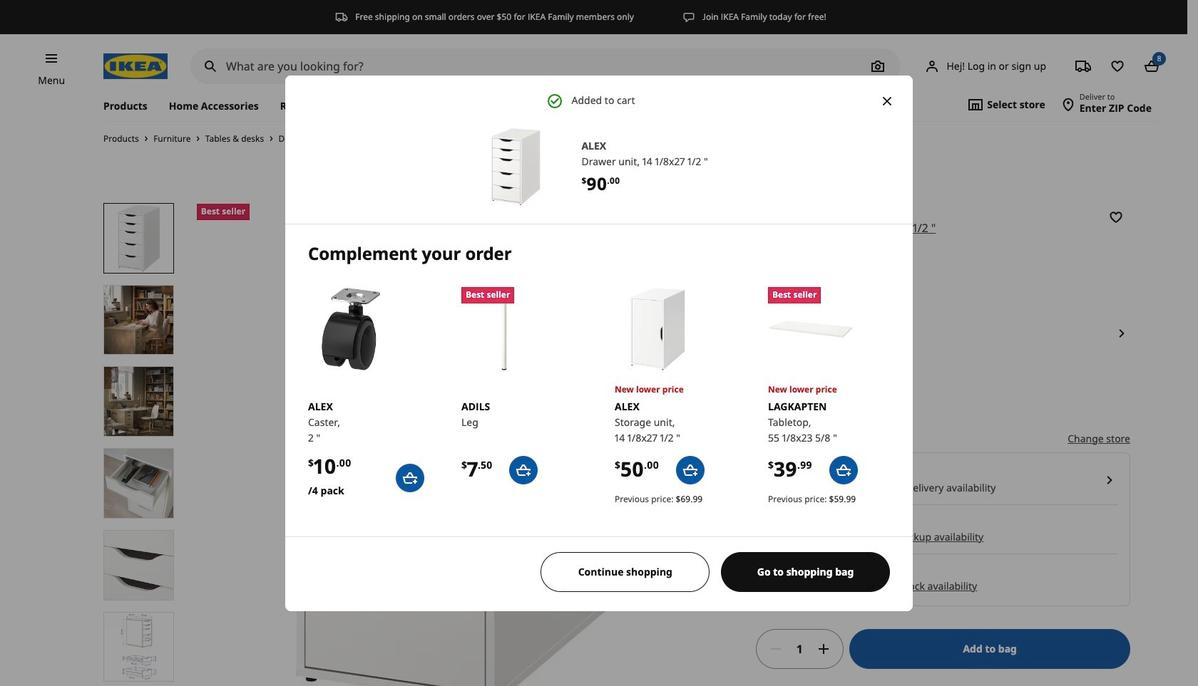 Task type: describe. For each thing, give the bounding box(es) containing it.
alex caster, black, 2 " image
[[308, 287, 394, 372]]

Quantity input value text field
[[790, 630, 810, 669]]

alex drawer unit, gray-turquoise, 14 1/8x27 1/2 " image
[[815, 370, 853, 408]]

alex drawer unit, black-brown, 14 1/8x27 1/2 " image
[[762, 370, 800, 408]]

ikea logotype, go to start page image
[[103, 53, 168, 79]]

right image
[[1101, 472, 1118, 489]]

lagkapten tabletop, white, 55 1/8x23 5/8 " image
[[768, 287, 854, 372]]



Task type: locate. For each thing, give the bounding box(es) containing it.
None search field
[[190, 49, 901, 84]]

alex storage unit, white, 14 1/8x27 1/2 " image
[[615, 287, 700, 372]]

alex drawer unit, white, 14 1/8x27 1/2 " image
[[476, 127, 556, 206], [197, 203, 713, 687], [104, 204, 173, 273], [104, 286, 173, 355], [104, 368, 173, 437], [104, 450, 173, 519], [104, 531, 173, 600], [104, 613, 173, 682]]

adils leg, white image
[[461, 287, 547, 372]]

review: 4.7 out of 5 stars. total reviews: 1308 image
[[752, 276, 821, 293]]



Task type: vqa. For each thing, say whether or not it's contained in the screenshot.
Review: 4.7 out of 5 stars. Total reviews: 1308 image
yes



